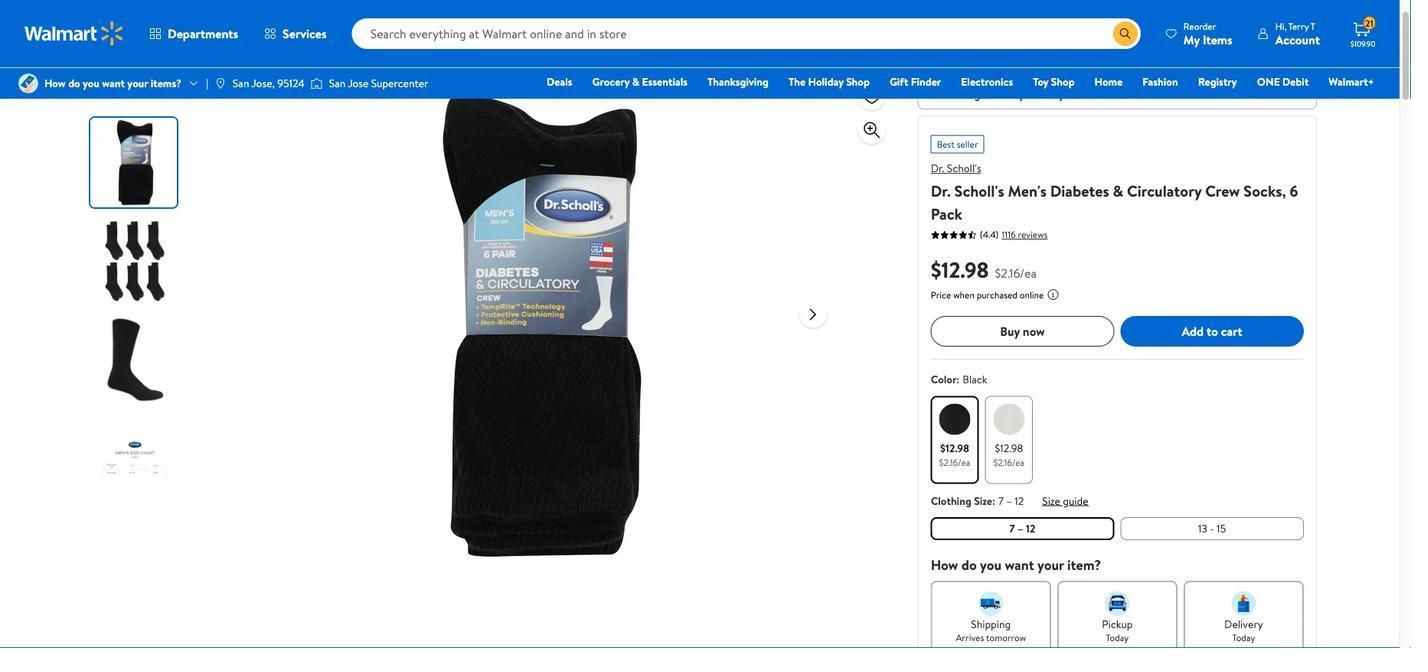 Task type: vqa. For each thing, say whether or not it's contained in the screenshot.
the rightmost :
yes



Task type: locate. For each thing, give the bounding box(es) containing it.
(4.4) 1116 reviews
[[980, 229, 1048, 242]]

/
[[213, 46, 217, 60]]

today inside pickup today
[[1106, 632, 1129, 645]]

since
[[993, 87, 1017, 102]]

1 horizontal spatial 12
[[1026, 522, 1036, 537]]

1 vertical spatial 7
[[1010, 522, 1015, 537]]

pickup today
[[1102, 618, 1133, 645]]

clothing size list
[[928, 515, 1307, 544]]

terry
[[1289, 20, 1309, 33]]

size left the guide
[[1042, 494, 1060, 509]]

1 vertical spatial how
[[931, 556, 958, 575]]

: up 7 – 12 button
[[992, 494, 995, 509]]

gift finder
[[890, 74, 941, 89]]

want for items?
[[102, 76, 125, 91]]

Walmart Site-Wide search field
[[352, 18, 1141, 49]]

0 vertical spatial do
[[68, 76, 80, 91]]

want down clothing link
[[102, 76, 125, 91]]

now
[[1023, 323, 1045, 340]]

do up shipping
[[962, 556, 977, 575]]

diabetes
[[1050, 180, 1109, 202]]

jose
[[348, 76, 369, 91]]

(4.4)
[[980, 229, 999, 242]]

0 horizontal spatial shop
[[846, 74, 870, 89]]

– up 7 – 12
[[1006, 494, 1012, 509]]

add
[[1182, 323, 1204, 340]]

your for items?
[[127, 76, 148, 91]]

1 today from the left
[[1106, 632, 1129, 645]]

1 horizontal spatial your
[[1038, 556, 1064, 575]]

buy now
[[1000, 323, 1045, 340]]

mens right /
[[223, 46, 248, 60]]

debit
[[1283, 74, 1309, 89]]

12 up how do you want your item?
[[1026, 522, 1036, 537]]

2 san from the left
[[329, 76, 346, 91]]

0 vertical spatial your
[[127, 76, 148, 91]]

1 horizontal spatial san
[[329, 76, 346, 91]]

fashion link
[[1136, 74, 1185, 90]]

0 horizontal spatial mens
[[139, 46, 164, 60]]

1 horizontal spatial  image
[[214, 77, 227, 90]]

crew
[[1205, 180, 1240, 202]]

gift finder link
[[883, 74, 948, 90]]

0 vertical spatial 7
[[998, 494, 1004, 509]]

 image down walmart image
[[18, 74, 38, 93]]

today down intent image for delivery
[[1232, 632, 1255, 645]]

7
[[998, 494, 1004, 509], [1010, 522, 1015, 537]]

want down 7 – 12 button
[[1005, 556, 1034, 575]]

you
[[83, 76, 99, 91], [980, 556, 1002, 575]]

buy
[[1000, 323, 1020, 340]]

dr.
[[931, 161, 944, 176], [931, 180, 951, 202]]

zoom image modal image
[[863, 121, 881, 140]]

0 horizontal spatial 7
[[998, 494, 1004, 509]]

15
[[1217, 522, 1226, 537]]

scholl's down seller
[[947, 161, 981, 176]]

1 horizontal spatial do
[[962, 556, 977, 575]]

1 horizontal spatial :
[[992, 494, 995, 509]]

12 inside button
[[1026, 522, 1036, 537]]

fashion
[[1143, 74, 1178, 89]]

-
[[1210, 522, 1214, 537]]

holiday
[[808, 74, 844, 89]]

$109.90
[[1351, 38, 1376, 49]]

jose,
[[251, 76, 275, 91]]

the holiday shop link
[[782, 74, 877, 90]]

registry link
[[1191, 74, 1244, 90]]

1 horizontal spatial want
[[1005, 556, 1034, 575]]

2 today from the left
[[1232, 632, 1255, 645]]

shipping arrives tomorrow
[[956, 618, 1026, 645]]

2 horizontal spatial clothing
[[931, 494, 972, 509]]

one
[[1257, 74, 1280, 89]]

 image right |
[[214, 77, 227, 90]]

today for pickup
[[1106, 632, 1129, 645]]

shop right toy
[[1051, 74, 1075, 89]]

0 horizontal spatial your
[[127, 76, 148, 91]]

1 vertical spatial scholl's
[[954, 180, 1004, 202]]

1 horizontal spatial 7
[[1010, 522, 1015, 537]]

1 horizontal spatial clothing
[[166, 46, 207, 60]]

0 horizontal spatial  image
[[18, 74, 38, 93]]

13 - 15 button
[[1120, 518, 1304, 541]]

0 horizontal spatial how
[[44, 76, 66, 91]]

san left 'jose,'
[[233, 76, 249, 91]]

shop right holiday
[[846, 74, 870, 89]]

to
[[1207, 323, 1218, 340]]

0 horizontal spatial san
[[233, 76, 249, 91]]

your left item? on the bottom of page
[[1038, 556, 1064, 575]]

your left "items?"
[[127, 76, 148, 91]]

pack
[[931, 203, 962, 225]]

you up intent image for shipping
[[980, 556, 1002, 575]]

0 horizontal spatial clothing
[[83, 46, 123, 60]]

1 vertical spatial your
[[1038, 556, 1064, 575]]

1 san from the left
[[233, 76, 249, 91]]

items
[[1203, 31, 1233, 48]]

0 horizontal spatial –
[[1006, 494, 1012, 509]]

you for how do you want your item?
[[980, 556, 1002, 575]]

essentials
[[642, 74, 688, 89]]

how down clothing size : 7 – 12
[[931, 556, 958, 575]]

0 horizontal spatial want
[[102, 76, 125, 91]]

reorder my items
[[1184, 20, 1233, 48]]

thanksgiving
[[708, 74, 769, 89]]

departments button
[[136, 15, 251, 52]]

1 horizontal spatial mens
[[223, 46, 248, 60]]

today inside delivery today
[[1232, 632, 1255, 645]]

clothing for clothing size : 7 – 12
[[931, 494, 972, 509]]

: left black at the bottom of the page
[[957, 373, 960, 387]]

intent image for shipping image
[[979, 592, 1003, 617]]

0 horizontal spatial :
[[957, 373, 960, 387]]

circulatory
[[1127, 180, 1202, 202]]

0 vertical spatial &
[[632, 74, 640, 89]]

0 horizontal spatial you
[[83, 76, 99, 91]]

mens
[[139, 46, 164, 60], [223, 46, 248, 60]]

7 up how do you want your item?
[[1010, 522, 1015, 537]]

0 vertical spatial dr.
[[931, 161, 944, 176]]

today down intent image for pickup at the right bottom
[[1106, 632, 1129, 645]]

0 vertical spatial :
[[957, 373, 960, 387]]

 image
[[18, 74, 38, 93], [311, 76, 323, 91], [214, 77, 227, 90]]

1 vertical spatial dr.
[[931, 180, 951, 202]]

shop
[[846, 74, 870, 89], [1051, 74, 1075, 89]]

walmart+ link
[[1322, 74, 1381, 90]]

1 vertical spatial do
[[962, 556, 977, 575]]

0 vertical spatial how
[[44, 76, 66, 91]]

&
[[632, 74, 640, 89], [1113, 180, 1123, 202]]

delivery
[[1224, 618, 1263, 632]]

do
[[68, 76, 80, 91], [962, 556, 977, 575]]

– up how do you want your item?
[[1018, 522, 1024, 537]]

your
[[127, 76, 148, 91], [1038, 556, 1064, 575]]

2 horizontal spatial  image
[[311, 76, 323, 91]]

1 horizontal spatial you
[[980, 556, 1002, 575]]

purchased
[[977, 289, 1018, 302]]

how down walmart image
[[44, 76, 66, 91]]

 image for san jose, 95124
[[214, 77, 227, 90]]

1 horizontal spatial size
[[1042, 494, 1060, 509]]

finder
[[911, 74, 941, 89]]

dr. up the 'pack'
[[931, 180, 951, 202]]

color list
[[928, 394, 1307, 488]]

services
[[283, 25, 327, 42]]

scholl's down dr. scholl's "link"
[[954, 180, 1004, 202]]

& inside dr. scholl's dr. scholl's men's diabetes & circulatory crew socks, 6 pack
[[1113, 180, 1123, 202]]

& right grocery
[[632, 74, 640, 89]]

1 horizontal spatial how
[[931, 556, 958, 575]]

7 inside 7 – 12 button
[[1010, 522, 1015, 537]]

do for how do you want your items?
[[68, 76, 80, 91]]

walmart+
[[1329, 74, 1374, 89]]

0 horizontal spatial today
[[1106, 632, 1129, 645]]

0 horizontal spatial &
[[632, 74, 640, 89]]

size guide button
[[1042, 494, 1088, 509]]

1 vertical spatial :
[[992, 494, 995, 509]]

clothing link
[[83, 46, 123, 60]]

hi,
[[1275, 20, 1287, 33]]

 image right 95124
[[311, 76, 323, 91]]

you down clothing link
[[83, 76, 99, 91]]

san left jose
[[329, 76, 346, 91]]

mens clothing link
[[139, 46, 207, 60]]

0 vertical spatial want
[[102, 76, 125, 91]]

7 up 7 – 12 button
[[998, 494, 1004, 509]]

dr. down the best
[[931, 161, 944, 176]]

& right "diabetes"
[[1113, 180, 1123, 202]]

1 horizontal spatial today
[[1232, 632, 1255, 645]]

100+ bought since yesterday
[[931, 87, 1064, 102]]

0 horizontal spatial do
[[68, 76, 80, 91]]

0 horizontal spatial 12
[[1015, 494, 1024, 509]]

dr. scholl's men's diabetes & circulatory crew socks, 6 pack - image 2 of 4 image
[[90, 217, 180, 307]]

how
[[44, 76, 66, 91], [931, 556, 958, 575]]

arrives
[[956, 632, 984, 645]]

do down walmart image
[[68, 76, 80, 91]]

1 horizontal spatial shop
[[1051, 74, 1075, 89]]

1 horizontal spatial &
[[1113, 180, 1123, 202]]

1 vertical spatial want
[[1005, 556, 1034, 575]]

dr. scholl's men's diabetes & circulatory crew socks, 6 pack - image 1 of 4 image
[[90, 118, 180, 208]]

100+
[[931, 87, 954, 102]]

hi, terry t account
[[1275, 20, 1320, 48]]

size up 7 – 12 button
[[974, 494, 992, 509]]

7 – 12 button
[[931, 518, 1114, 541]]

2 mens from the left
[[223, 46, 248, 60]]

toy shop
[[1033, 74, 1075, 89]]

1 horizontal spatial –
[[1018, 522, 1024, 537]]

2 shop from the left
[[1051, 74, 1075, 89]]

intent image for delivery image
[[1232, 592, 1256, 617]]

size
[[974, 494, 992, 509], [1042, 494, 1060, 509]]

socks,
[[1244, 180, 1286, 202]]

1 vertical spatial 12
[[1026, 522, 1036, 537]]

1 vertical spatial you
[[980, 556, 1002, 575]]

 image for how do you want your items?
[[18, 74, 38, 93]]

0 vertical spatial you
[[83, 76, 99, 91]]

dr. scholl's men's diabetes & circulatory crew socks, 6 pack - image 3 of 4 image
[[90, 316, 180, 405]]

the holiday shop
[[789, 74, 870, 89]]

mens up "items?"
[[139, 46, 164, 60]]

your for item?
[[1038, 556, 1064, 575]]

0 horizontal spatial size
[[974, 494, 992, 509]]

12 up 7 – 12
[[1015, 494, 1024, 509]]

1 vertical spatial &
[[1113, 180, 1123, 202]]

$12.98
[[931, 255, 989, 285], [940, 441, 969, 456], [995, 441, 1023, 456]]

reviews
[[1018, 229, 1048, 242]]

price
[[931, 289, 951, 302]]

legal information image
[[1047, 289, 1059, 301]]

1 vertical spatial –
[[1018, 522, 1024, 537]]



Task type: describe. For each thing, give the bounding box(es) containing it.
supercenter
[[371, 76, 428, 91]]

bought
[[957, 87, 990, 102]]

clothing for clothing
[[83, 46, 123, 60]]

1 shop from the left
[[846, 74, 870, 89]]

2 dr. from the top
[[931, 180, 951, 202]]

pickup
[[1102, 618, 1133, 632]]

6
[[1290, 180, 1298, 202]]

today for delivery
[[1232, 632, 1255, 645]]

men's
[[1008, 180, 1047, 202]]

clothing size : 7 – 12
[[931, 494, 1024, 509]]

how do you want your item?
[[931, 556, 1101, 575]]

mens clothing / mens multipacks
[[139, 46, 300, 60]]

Search search field
[[352, 18, 1141, 49]]

|
[[206, 76, 208, 91]]

do for how do you want your item?
[[962, 556, 977, 575]]

want for item?
[[1005, 556, 1034, 575]]

 image for san jose supercenter
[[311, 76, 323, 91]]

grocery
[[592, 74, 630, 89]]

0 vertical spatial –
[[1006, 494, 1012, 509]]

1 mens from the left
[[139, 46, 164, 60]]

you for how do you want your items?
[[83, 76, 99, 91]]

dr. scholl's men's diabetes & circulatory crew socks, 6 pack image
[[297, 80, 787, 570]]

account
[[1275, 31, 1320, 48]]

t
[[1311, 20, 1316, 33]]

home link
[[1088, 74, 1130, 90]]

one debit
[[1257, 74, 1309, 89]]

shipping
[[971, 618, 1011, 632]]

grocery & essentials
[[592, 74, 688, 89]]

7 – 12
[[1010, 522, 1036, 537]]

how for how do you want your items?
[[44, 76, 66, 91]]

next media item image
[[804, 306, 822, 324]]

add to cart
[[1182, 323, 1243, 340]]

size guide
[[1042, 494, 1088, 509]]

1 size from the left
[[974, 494, 992, 509]]

guide
[[1063, 494, 1088, 509]]

color
[[931, 373, 957, 387]]

online
[[1020, 289, 1044, 302]]

buy now button
[[931, 317, 1114, 347]]

the
[[789, 74, 806, 89]]

best
[[937, 138, 955, 151]]

reorder
[[1184, 20, 1216, 33]]

1116
[[1002, 229, 1016, 242]]

0 vertical spatial scholl's
[[947, 161, 981, 176]]

tomorrow
[[986, 632, 1026, 645]]

0 vertical spatial 12
[[1015, 494, 1024, 509]]

toy shop link
[[1026, 74, 1082, 90]]

san for san jose, 95124
[[233, 76, 249, 91]]

thanksgiving link
[[701, 74, 776, 90]]

95124
[[277, 76, 305, 91]]

delivery today
[[1224, 618, 1263, 645]]

best seller
[[937, 138, 978, 151]]

dr. scholl's dr. scholl's men's diabetes & circulatory crew socks, 6 pack
[[931, 161, 1298, 225]]

departments
[[168, 25, 238, 42]]

dr. scholl's link
[[931, 161, 981, 176]]

grocery & essentials link
[[585, 74, 695, 90]]

home
[[1095, 74, 1123, 89]]

black
[[963, 373, 987, 387]]

add to favorites list, dr. scholl's men's diabetes & circulatory crew socks, 6 pack image
[[863, 87, 881, 106]]

seller
[[957, 138, 978, 151]]

items?
[[151, 76, 181, 91]]

walmart image
[[25, 21, 124, 46]]

san jose, 95124
[[233, 76, 305, 91]]

1116 reviews link
[[999, 229, 1048, 242]]

san for san jose supercenter
[[329, 76, 346, 91]]

registry
[[1198, 74, 1237, 89]]

item?
[[1067, 556, 1101, 575]]

2 size from the left
[[1042, 494, 1060, 509]]

add to cart button
[[1120, 317, 1304, 347]]

electronics link
[[954, 74, 1020, 90]]

electronics
[[961, 74, 1013, 89]]

gift
[[890, 74, 908, 89]]

multipacks
[[250, 46, 300, 60]]

how for how do you want your item?
[[931, 556, 958, 575]]

search icon image
[[1119, 28, 1132, 40]]

san jose supercenter
[[329, 76, 428, 91]]

intent image for pickup image
[[1105, 592, 1130, 617]]

1 dr. from the top
[[931, 161, 944, 176]]

price when purchased online
[[931, 289, 1044, 302]]

dr. scholl's men's diabetes & circulatory crew socks, 6 pack - image 4 of 4 image
[[90, 415, 180, 504]]

deals link
[[540, 74, 579, 90]]

one debit link
[[1250, 74, 1316, 90]]

cart
[[1221, 323, 1243, 340]]

deals
[[547, 74, 572, 89]]

when
[[953, 289, 975, 302]]

yesterday
[[1019, 87, 1064, 102]]

– inside 7 – 12 button
[[1018, 522, 1024, 537]]

21
[[1365, 17, 1374, 30]]



